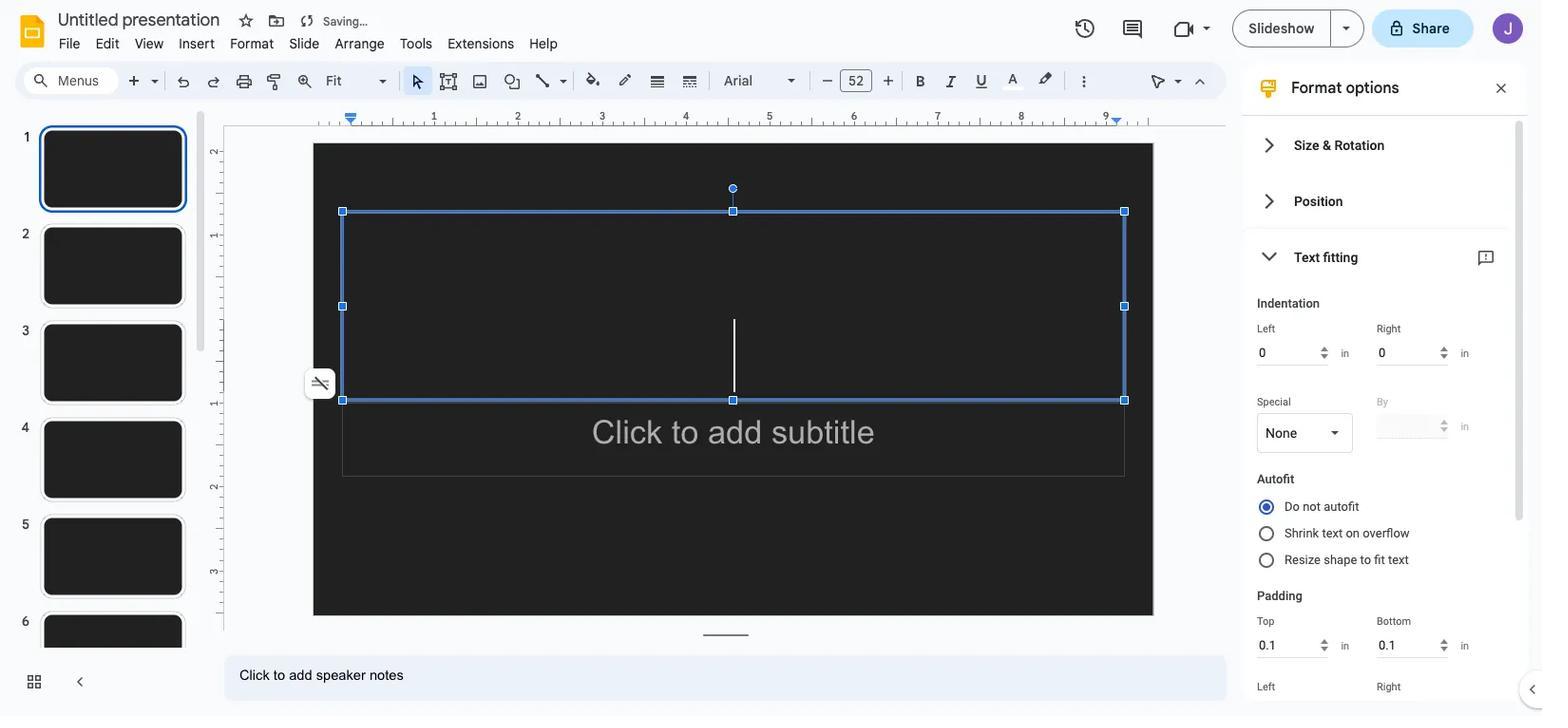 Task type: vqa. For each thing, say whether or not it's contained in the screenshot.
Zoom field
yes



Task type: locate. For each thing, give the bounding box(es) containing it.
text left on
[[1322, 527, 1343, 541]]

in for right
[[1461, 347, 1469, 360]]

fill color: transparent image
[[582, 67, 604, 92]]

text fitting
[[1294, 249, 1358, 265]]

Font size field
[[840, 69, 880, 97]]

right for right indent, measured in inches. value must be between -0.4409 and 8.9933 "text field"
[[1377, 323, 1401, 335]]

menu bar
[[51, 25, 566, 56]]

menu bar containing file
[[51, 25, 566, 56]]

left down indentation
[[1257, 323, 1276, 335]]

navigation inside format options application
[[0, 107, 209, 717]]

Top padding, measured in inches. Value must be between 0 and 2.0198 text field
[[1257, 633, 1329, 659]]

rotation
[[1335, 137, 1385, 153]]

do
[[1285, 500, 1300, 514]]

Left padding, measured in inches. Value must be between 0 and 9.0933 text field
[[1257, 699, 1329, 717]]

1 vertical spatial right
[[1377, 681, 1401, 694]]

0 horizontal spatial format
[[230, 35, 274, 52]]

1 vertical spatial format
[[1292, 79, 1342, 98]]

1 vertical spatial left
[[1257, 681, 1276, 694]]

Rename text field
[[51, 8, 231, 30]]

2 right from the top
[[1377, 681, 1401, 694]]

padding
[[1257, 589, 1303, 603]]

right
[[1377, 323, 1401, 335], [1377, 681, 1401, 694]]

left for left indent, measured in inches. value must be between -0.4409 and 8.9933 text box
[[1257, 323, 1276, 335]]

Right indent, measured in inches. Value must be between -0.4409 and 8.9933 text field
[[1377, 340, 1449, 366]]

format inside menu item
[[230, 35, 274, 52]]

top
[[1257, 616, 1275, 628]]

in for top
[[1341, 640, 1350, 652]]

size & rotation
[[1294, 137, 1385, 153]]

Special indent amount, measured in inches. Value must be between 0.01 and 8.9933 text field
[[1377, 413, 1449, 439]]

in right bottom padding, measured in inches. value must be between 0 and 2.0198 text field
[[1461, 640, 1469, 652]]

Star checkbox
[[233, 8, 259, 34]]

Shrink text on overflow radio
[[1257, 521, 1499, 547]]

format options application
[[0, 0, 1542, 717]]

arrange
[[335, 35, 385, 52]]

help menu item
[[522, 32, 566, 55]]

left up left padding, measured in inches. value must be between 0 and 9.0933 text box
[[1257, 681, 1276, 694]]

size & rotation tab
[[1242, 117, 1512, 173]]

1 left from the top
[[1257, 323, 1276, 335]]

shape
[[1324, 553, 1357, 567]]

position
[[1294, 193, 1344, 209]]

font list. arial selected. option
[[724, 67, 776, 94]]

format left options
[[1292, 79, 1342, 98]]

0 vertical spatial text
[[1322, 527, 1343, 541]]

bottom
[[1377, 616, 1411, 628]]

in for bottom
[[1461, 640, 1469, 652]]

saving…
[[323, 14, 368, 28]]

mode and view toolbar
[[1143, 62, 1216, 100]]

insert
[[179, 35, 215, 52]]

shrink
[[1285, 527, 1319, 541]]

format
[[230, 35, 274, 52], [1292, 79, 1342, 98]]

text
[[1322, 527, 1343, 541], [1388, 553, 1409, 567]]

do not autofit image
[[307, 371, 334, 397]]

left
[[1257, 323, 1276, 335], [1257, 681, 1276, 694]]

Font size text field
[[841, 69, 872, 92]]

auto fit type option group
[[1257, 494, 1499, 582]]

menu bar banner
[[0, 0, 1542, 717]]

extensions menu item
[[440, 32, 522, 55]]

right up right padding, measured in inches. value must be between 0 and 9.0933 text field at right
[[1377, 681, 1401, 694]]

indentation
[[1257, 297, 1320, 311]]

in right the special indent amount, measured in inches. value must be between 0.01 and 8.9933 text field
[[1461, 421, 1469, 433]]

format inside section
[[1292, 79, 1342, 98]]

1 right from the top
[[1377, 323, 1401, 335]]

navigation
[[0, 107, 209, 717]]

tools
[[400, 35, 433, 52]]

Menus field
[[24, 67, 119, 94]]

in right top padding, measured in inches. value must be between 0 and 2.0198 text box
[[1341, 640, 1350, 652]]

in right left indent, measured in inches. value must be between -0.4409 and 8.9933 text box
[[1341, 347, 1350, 360]]

not
[[1303, 500, 1321, 514]]

right up right indent, measured in inches. value must be between -0.4409 and 8.9933 "text field"
[[1377, 323, 1401, 335]]

right margin image
[[1112, 111, 1153, 125]]

options
[[1346, 79, 1400, 98]]

1 horizontal spatial text
[[1388, 553, 1409, 567]]

0 vertical spatial format
[[230, 35, 274, 52]]

0 vertical spatial right
[[1377, 323, 1401, 335]]

format down star checkbox
[[230, 35, 274, 52]]

option
[[305, 369, 335, 399]]

new slide with layout image
[[146, 68, 159, 75]]

Do not autofit radio
[[1257, 494, 1499, 521]]

left for left padding, measured in inches. value must be between 0 and 9.0933 text box
[[1257, 681, 1276, 694]]

in right right indent, measured in inches. value must be between -0.4409 and 8.9933 "text field"
[[1461, 347, 1469, 360]]

text right "fit"
[[1388, 553, 1409, 567]]

Resize shape to fit text radio
[[1257, 547, 1499, 574]]

0 horizontal spatial text
[[1322, 527, 1343, 541]]

extensions
[[448, 35, 514, 52]]

share button
[[1372, 10, 1474, 48]]

2 left from the top
[[1257, 681, 1276, 694]]

0 vertical spatial left
[[1257, 323, 1276, 335]]

1 horizontal spatial format
[[1292, 79, 1342, 98]]

in
[[1341, 347, 1350, 360], [1461, 347, 1469, 360], [1461, 421, 1469, 433], [1341, 640, 1350, 652], [1461, 640, 1469, 652]]

file
[[59, 35, 80, 52]]



Task type: describe. For each thing, give the bounding box(es) containing it.
text
[[1294, 249, 1320, 265]]

resize
[[1285, 553, 1321, 567]]

highlight color image
[[1035, 67, 1056, 90]]

slideshow
[[1249, 20, 1315, 37]]

edit
[[96, 35, 120, 52]]

border color: transparent image
[[614, 67, 636, 92]]

resize shape to fit text
[[1285, 553, 1409, 567]]

to
[[1361, 553, 1371, 567]]

format options section
[[1242, 62, 1527, 717]]

none option
[[1266, 424, 1297, 443]]

slide menu item
[[282, 32, 327, 55]]

on
[[1346, 527, 1360, 541]]

&
[[1323, 137, 1331, 153]]

arrange menu item
[[327, 32, 392, 55]]

none
[[1266, 426, 1297, 441]]

border weight option
[[647, 67, 669, 94]]

fit
[[1375, 553, 1385, 567]]

text color image
[[1003, 67, 1024, 90]]

1 vertical spatial text
[[1388, 553, 1409, 567]]

shrink text on overflow
[[1285, 527, 1410, 541]]

saving… button
[[294, 8, 373, 34]]

right for right padding, measured in inches. value must be between 0 and 9.0933 text field at right
[[1377, 681, 1401, 694]]

Left indent, measured in inches. Value must be between -0.4409 and 8.9933 text field
[[1257, 340, 1329, 366]]

view
[[135, 35, 164, 52]]

text fitting tab
[[1242, 229, 1512, 285]]

position tab
[[1242, 173, 1512, 229]]

help
[[530, 35, 558, 52]]

share
[[1413, 20, 1450, 37]]

border dash option
[[679, 67, 701, 94]]

left margin image
[[315, 111, 356, 125]]

Zoom text field
[[323, 67, 376, 94]]

main toolbar
[[118, 67, 1099, 97]]

format options
[[1292, 79, 1400, 98]]

overflow
[[1363, 527, 1410, 541]]

by
[[1377, 396, 1389, 409]]

insert image image
[[469, 67, 491, 94]]

Right padding, measured in inches. Value must be between 0 and 9.0933 text field
[[1377, 699, 1449, 717]]

Bottom padding, measured in inches. Value must be between 0 and 2.0198 text field
[[1377, 633, 1449, 659]]

arial
[[724, 72, 753, 89]]

menu bar inside menu bar banner
[[51, 25, 566, 56]]

presentation options image
[[1342, 27, 1350, 30]]

format for format
[[230, 35, 274, 52]]

edit menu item
[[88, 32, 127, 55]]

fitting
[[1323, 249, 1358, 265]]

tools menu item
[[392, 32, 440, 55]]

autofit
[[1257, 472, 1295, 487]]

shape image
[[501, 67, 523, 94]]

special
[[1257, 396, 1291, 409]]

view menu item
[[127, 32, 171, 55]]

size
[[1294, 137, 1320, 153]]

autofit
[[1324, 500, 1359, 514]]

insert menu item
[[171, 32, 223, 55]]

Zoom field
[[320, 67, 395, 95]]

format for format options
[[1292, 79, 1342, 98]]

in for left
[[1341, 347, 1350, 360]]

in for by
[[1461, 421, 1469, 433]]

do not autofit
[[1285, 500, 1359, 514]]

file menu item
[[51, 32, 88, 55]]

format menu item
[[223, 32, 282, 55]]

slide
[[289, 35, 320, 52]]

slideshow button
[[1233, 10, 1331, 48]]



